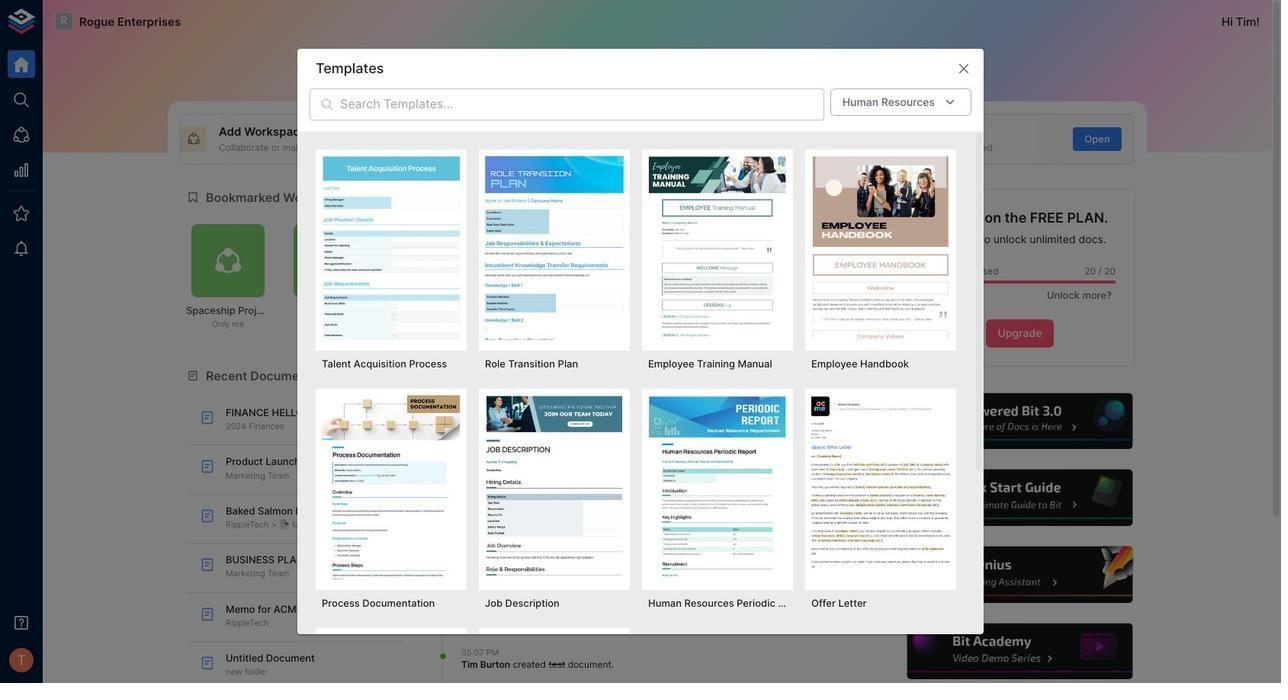 Task type: vqa. For each thing, say whether or not it's contained in the screenshot.
"More" button
no



Task type: locate. For each thing, give the bounding box(es) containing it.
4 help image from the top
[[906, 622, 1135, 682]]

help image
[[906, 391, 1135, 452], [906, 468, 1135, 529], [906, 545, 1135, 606], [906, 622, 1135, 682]]

employee training manual image
[[649, 155, 787, 340]]

performance improvement plan image
[[322, 634, 461, 684]]

dialog
[[298, 49, 984, 684]]

Search Templates... text field
[[340, 88, 825, 120]]

process documentation image
[[322, 395, 461, 580]]

offer letter image
[[812, 395, 951, 580]]

employee handbook acknowledgement form image
[[485, 634, 624, 684]]

1 help image from the top
[[906, 391, 1135, 452]]

job description image
[[485, 395, 624, 580]]



Task type: describe. For each thing, give the bounding box(es) containing it.
role transition plan image
[[485, 155, 624, 340]]

employee handbook image
[[812, 155, 951, 340]]

human resources periodic report image
[[649, 395, 787, 580]]

talent acquisition process image
[[322, 155, 461, 340]]

2 help image from the top
[[906, 468, 1135, 529]]

3 help image from the top
[[906, 545, 1135, 606]]



